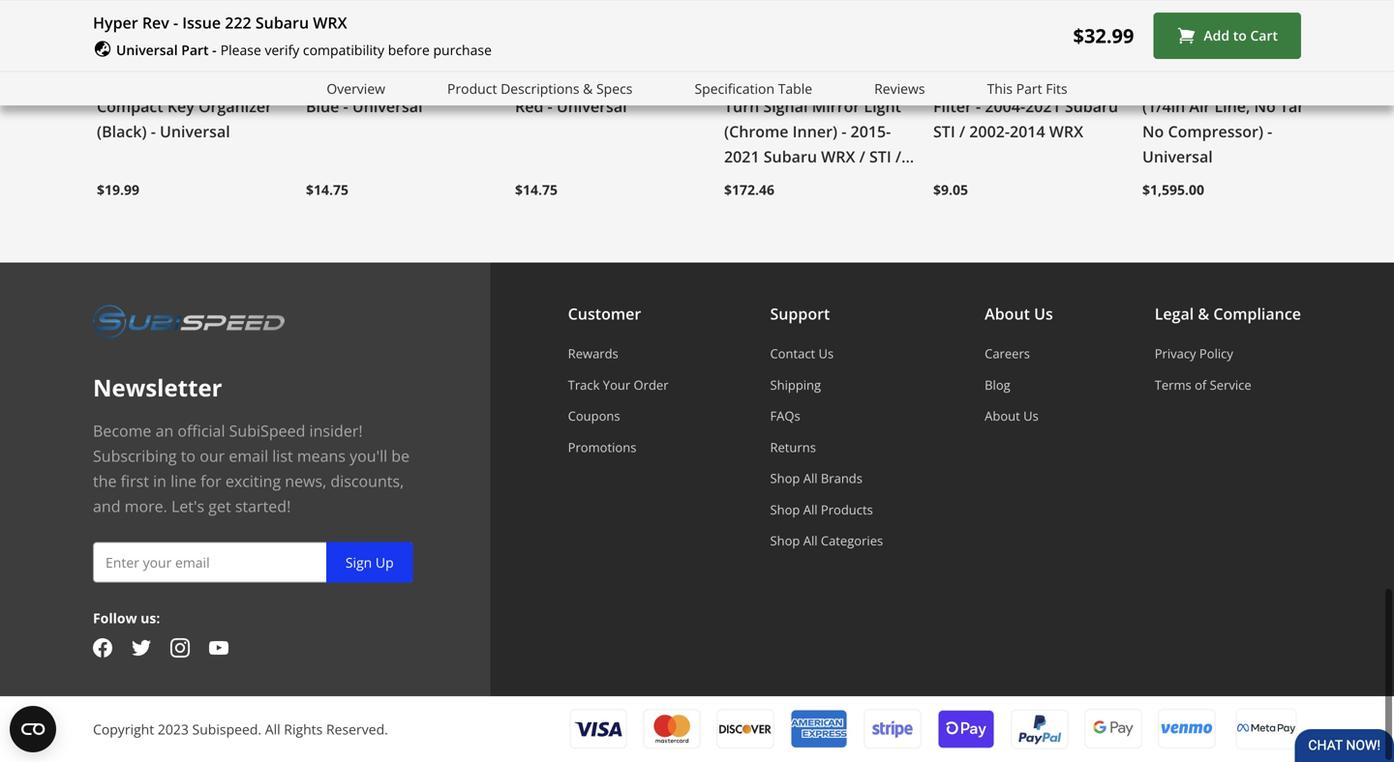 Task type: describe. For each thing, give the bounding box(es) containing it.
& inside rays bottle & key holder- red - universal
[[602, 71, 614, 92]]

0 horizontal spatial no
[[1143, 121, 1164, 142]]

sign
[[346, 554, 372, 573]]

rays inside volk racing rays bottle & key holder- blue - universal
[[306, 71, 341, 92]]

- inside subaru tokyo roki oil filter - 2004-2021 subaru sti / 2002-2014 wrx
[[976, 96, 981, 117]]

careers
[[985, 346, 1030, 363]]

sign up
[[346, 554, 394, 573]]

your
[[603, 377, 630, 394]]

1 about us from the top
[[985, 304, 1053, 325]]

Enter your email text field
[[93, 543, 413, 584]]

get
[[208, 497, 231, 518]]

0 vertical spatial lift
[[1164, 47, 1183, 65]]

add to cart
[[1204, 27, 1278, 45]]

2 keysmart from the top
[[97, 71, 169, 92]]

before
[[388, 41, 430, 60]]

hyper
[[93, 13, 138, 33]]

0 vertical spatial wrx
[[313, 13, 347, 33]]

our
[[200, 446, 225, 467]]

the
[[93, 472, 117, 492]]

shop all categories
[[770, 533, 883, 551]]

red
[[515, 96, 544, 117]]

coupons
[[568, 408, 620, 426]]

- inside volk racing rays bottle & key holder- blue - universal
[[343, 96, 348, 117]]

(black)
[[97, 121, 147, 142]]

sti inside "avest subaru sequential turn signal mirror light (chrome inner) - 2015- 2021 subaru wrx / sti / 2014-2018 forester / 2013-2017 crosstrek"
[[869, 147, 891, 167]]

universal inside air lift air lift performance 3p (1/4in air line, no tank, no compressor) - universal
[[1143, 147, 1213, 167]]

specification table link
[[695, 78, 812, 100]]

shop all brands
[[770, 471, 863, 488]]

specification table
[[695, 80, 812, 98]]

means
[[297, 446, 346, 467]]

rays inside rays bottle & key holder- red - universal
[[515, 71, 550, 92]]

2004-
[[985, 96, 1025, 117]]

sequential
[[827, 71, 906, 92]]

rewards link
[[568, 346, 669, 363]]

all for products
[[803, 502, 818, 519]]

performance
[[1196, 71, 1293, 92]]

line
[[171, 472, 197, 492]]

2013-
[[724, 197, 765, 218]]

exciting
[[225, 472, 281, 492]]

1 vertical spatial air
[[1143, 71, 1164, 92]]

shop all categories link
[[770, 533, 883, 551]]

mastercard image
[[643, 710, 701, 751]]

avest subaru sequential turn signal mirror light (chrome inner) - 2015- 2021 subaru wrx / sti / 2014-2018 forester / 2013-2017 crosstrek
[[724, 71, 906, 218]]

fits
[[1046, 80, 1068, 98]]

be
[[391, 446, 410, 467]]

- inside rays bottle & key holder- red - universal
[[548, 96, 553, 117]]

customer
[[568, 304, 641, 325]]

tokyo
[[991, 71, 1036, 92]]

subaru up filter
[[933, 71, 987, 92]]

2 vertical spatial air
[[1189, 96, 1211, 117]]

venmo image
[[1158, 709, 1216, 751]]

2021 inside subaru tokyo roki oil filter - 2004-2021 subaru sti / 2002-2014 wrx
[[1025, 96, 1061, 117]]

reviews
[[874, 80, 925, 98]]

holder- inside volk racing rays bottle & key holder- blue - universal
[[440, 71, 496, 92]]

light
[[864, 96, 901, 117]]

news,
[[285, 472, 327, 492]]

subispeed
[[229, 421, 305, 442]]

discounts,
[[331, 472, 404, 492]]

key inside volk racing rays bottle & key holder- blue - universal
[[409, 71, 436, 92]]

discover image
[[716, 710, 775, 751]]

2002-
[[969, 121, 1010, 142]]

air lift air lift performance 3p (1/4in air line, no tank, no compressor) - universal
[[1143, 47, 1321, 167]]

and
[[93, 497, 121, 518]]

products
[[821, 502, 873, 519]]

this
[[987, 80, 1013, 98]]

hyper rev - issue 222 subaru wrx
[[93, 13, 347, 33]]

universal inside volk racing rays bottle & key holder- blue - universal
[[352, 96, 423, 117]]

track
[[568, 377, 600, 394]]

rights
[[284, 721, 323, 740]]

2023
[[158, 721, 189, 740]]

all left rights
[[265, 721, 280, 740]]

categories
[[821, 533, 883, 551]]

1 horizontal spatial no
[[1254, 96, 1276, 117]]

faqs link
[[770, 408, 883, 426]]

& inside volk racing rays bottle & key holder- blue - universal
[[393, 71, 405, 92]]

promotions link
[[568, 439, 669, 457]]

universal inside 'keysmart keysmart aluminum compact key organizer (black) - universal'
[[160, 121, 230, 142]]

us:
[[141, 610, 160, 628]]

subispeed logo image
[[93, 302, 284, 343]]

paypal image
[[1011, 709, 1069, 751]]

bottle inside volk racing rays bottle & key holder- blue - universal
[[345, 71, 389, 92]]

1 vertical spatial lift
[[1168, 71, 1192, 92]]

3p
[[1297, 71, 1316, 92]]

subaru up 2018
[[764, 147, 817, 167]]

- inside "avest subaru sequential turn signal mirror light (chrome inner) - 2015- 2021 subaru wrx / sti / 2014-2018 forester / 2013-2017 crosstrek"
[[842, 121, 847, 142]]

brands
[[821, 471, 863, 488]]

to inside button
[[1233, 27, 1247, 45]]

(chrome
[[724, 121, 789, 142]]

2014
[[1010, 121, 1045, 142]]

volk
[[306, 47, 333, 65]]

track your order
[[568, 377, 669, 394]]

universal inside rays bottle & key holder- red - universal
[[557, 96, 627, 117]]

organizer
[[198, 96, 272, 117]]

2014-
[[724, 172, 765, 193]]

subaru tokyo roki oil filter - 2004-2021 subaru sti / 2002-2014 wrx
[[933, 71, 1118, 142]]

sti inside subaru tokyo roki oil filter - 2004-2021 subaru sti / 2002-2014 wrx
[[933, 121, 955, 142]]

about us link
[[985, 408, 1053, 426]]

roki
[[1040, 71, 1072, 92]]

holder- inside rays bottle & key holder- red - universal
[[649, 71, 705, 92]]

- inside air lift air lift performance 3p (1/4in air line, no tank, no compressor) - universal
[[1268, 121, 1273, 142]]

blue
[[306, 96, 339, 117]]

0 vertical spatial us
[[1034, 304, 1053, 325]]

specs
[[596, 80, 633, 98]]

key inside rays bottle & key holder- red - universal
[[618, 71, 645, 92]]

table
[[778, 80, 812, 98]]

key inside 'keysmart keysmart aluminum compact key organizer (black) - universal'
[[167, 96, 194, 117]]

facebook logo image
[[93, 640, 112, 659]]

all for brands
[[803, 471, 818, 488]]

universal part - please verify compatibility before purchase
[[116, 41, 492, 60]]

for
[[201, 472, 221, 492]]

turn
[[724, 96, 759, 117]]

let's
[[171, 497, 204, 518]]

reserved.
[[326, 721, 388, 740]]

/ inside subaru tokyo roki oil filter - 2004-2021 subaru sti / 2002-2014 wrx
[[959, 121, 965, 142]]

shop all brands link
[[770, 471, 883, 488]]

copyright
[[93, 721, 154, 740]]

careers link
[[985, 346, 1053, 363]]

compatibility
[[303, 41, 384, 60]]

shop all products link
[[770, 502, 883, 519]]

product descriptions & specs
[[447, 80, 633, 98]]

oil
[[1076, 71, 1097, 92]]



Task type: vqa. For each thing, say whether or not it's contained in the screenshot.


Task type: locate. For each thing, give the bounding box(es) containing it.
1 horizontal spatial $14.75
[[515, 181, 558, 199]]

volk racing rays bottle & key holder- blue - universal
[[306, 47, 496, 117]]

2 about us from the top
[[985, 408, 1039, 426]]

all left brands
[[803, 471, 818, 488]]

shop for shop all categories
[[770, 533, 800, 551]]

shop for shop all brands
[[770, 471, 800, 488]]

shoppay image
[[937, 709, 995, 751]]

visa image
[[569, 710, 627, 751]]

/ down filter
[[959, 121, 965, 142]]

about us down "blog" link on the right
[[985, 408, 1039, 426]]

& right descriptions
[[602, 71, 614, 92]]

subispeed.
[[192, 721, 262, 740]]

newsletter
[[93, 373, 222, 404]]

sti down filter
[[933, 121, 955, 142]]

$1,595.00
[[1143, 181, 1204, 199]]

youtube logo image
[[209, 640, 229, 659]]

- right blue
[[343, 96, 348, 117]]

please
[[220, 41, 261, 60]]

1 vertical spatial no
[[1143, 121, 1164, 142]]

this part fits link
[[987, 78, 1068, 100]]

insider!
[[309, 421, 363, 442]]

1 vertical spatial shop
[[770, 502, 800, 519]]

2 horizontal spatial wrx
[[1049, 121, 1083, 142]]

us for contact us link
[[819, 346, 834, 363]]

part left fits
[[1016, 80, 1042, 98]]

1 about from the top
[[985, 304, 1030, 325]]

returns link
[[770, 439, 883, 457]]

air up (1/4in at the top of the page
[[1143, 71, 1164, 92]]

$14.75 down red
[[515, 181, 558, 199]]

become an official subispeed insider! subscribing to our email list means you'll be the first in line for exciting news, discounts, and more. let's get started!
[[93, 421, 410, 518]]

- left the please
[[212, 41, 217, 60]]

/ right forester in the top right of the page
[[871, 172, 877, 193]]

specification
[[695, 80, 775, 98]]

holder- down purchase
[[440, 71, 496, 92]]

key down aluminum
[[167, 96, 194, 117]]

0 horizontal spatial holder-
[[440, 71, 496, 92]]

email
[[229, 446, 268, 467]]

bottle inside rays bottle & key holder- red - universal
[[554, 71, 598, 92]]

more.
[[125, 497, 167, 518]]

2021 up 2014- at the right of page
[[724, 147, 760, 167]]

1 vertical spatial wrx
[[1049, 121, 1083, 142]]

all
[[803, 471, 818, 488], [803, 502, 818, 519], [803, 533, 818, 551], [265, 721, 280, 740]]

wrx for subaru tokyo roki oil filter - 2004-2021 subaru sti / 2002-2014 wrx
[[1049, 121, 1083, 142]]

terms of service link
[[1155, 377, 1301, 394]]

0 vertical spatial no
[[1254, 96, 1276, 117]]

222
[[225, 13, 251, 33]]

rays up blue
[[306, 71, 341, 92]]

shipping
[[770, 377, 821, 394]]

part down issue
[[181, 41, 209, 60]]

2 rays from the left
[[515, 71, 550, 92]]

rays bottle & key holder- red - universal
[[515, 71, 705, 117]]

2 $14.75 from the left
[[515, 181, 558, 199]]

instagram logo image
[[170, 640, 190, 659]]

support
[[770, 304, 830, 325]]

started!
[[235, 497, 291, 518]]

us up careers link
[[1034, 304, 1053, 325]]

0 vertical spatial about us
[[985, 304, 1053, 325]]

all for categories
[[803, 533, 818, 551]]

of
[[1195, 377, 1207, 394]]

1 horizontal spatial key
[[409, 71, 436, 92]]

an
[[155, 421, 174, 442]]

1 horizontal spatial to
[[1233, 27, 1247, 45]]

-
[[173, 13, 178, 33], [212, 41, 217, 60], [343, 96, 348, 117], [548, 96, 553, 117], [976, 96, 981, 117], [151, 121, 156, 142], [842, 121, 847, 142], [1268, 121, 1273, 142]]

no down performance
[[1254, 96, 1276, 117]]

filter
[[933, 96, 972, 117]]

about down blog
[[985, 408, 1020, 426]]

2 shop from the top
[[770, 502, 800, 519]]

0 vertical spatial about
[[985, 304, 1030, 325]]

subaru down oil
[[1065, 96, 1118, 117]]

crosstrek
[[804, 197, 876, 218]]

policy
[[1200, 346, 1233, 363]]

1 horizontal spatial part
[[1016, 80, 1042, 98]]

contact us
[[770, 346, 834, 363]]

& right "legal"
[[1198, 304, 1209, 325]]

contact
[[770, 346, 815, 363]]

1 rays from the left
[[306, 71, 341, 92]]

list
[[272, 446, 293, 467]]

signal
[[763, 96, 808, 117]]

0 horizontal spatial 2021
[[724, 147, 760, 167]]

- right filter
[[976, 96, 981, 117]]

inner)
[[793, 121, 838, 142]]

privacy policy link
[[1155, 346, 1301, 363]]

0 vertical spatial sti
[[933, 121, 955, 142]]

& down before
[[393, 71, 405, 92]]

wrx up compatibility
[[313, 13, 347, 33]]

0 vertical spatial to
[[1233, 27, 1247, 45]]

compliance
[[1214, 304, 1301, 325]]

1 vertical spatial to
[[181, 446, 196, 467]]

shop all products
[[770, 502, 873, 519]]

1 bottle from the left
[[345, 71, 389, 92]]

first
[[121, 472, 149, 492]]

shop
[[770, 471, 800, 488], [770, 502, 800, 519], [770, 533, 800, 551]]

1 horizontal spatial 2021
[[1025, 96, 1061, 117]]

1 horizontal spatial sti
[[933, 121, 955, 142]]

become
[[93, 421, 151, 442]]

add to cart button
[[1154, 13, 1301, 59]]

2018
[[765, 172, 800, 193]]

issue
[[182, 13, 221, 33]]

- right compressor)
[[1268, 121, 1273, 142]]

amex image
[[790, 710, 848, 751]]

copyright 2023 subispeed. all rights reserved.
[[93, 721, 388, 740]]

1 vertical spatial keysmart
[[97, 71, 169, 92]]

subaru up verify
[[255, 13, 309, 33]]

2 vertical spatial us
[[1024, 408, 1039, 426]]

universal
[[116, 41, 178, 60], [352, 96, 423, 117], [557, 96, 627, 117], [160, 121, 230, 142], [1143, 147, 1213, 167]]

/ down light
[[895, 147, 902, 167]]

0 vertical spatial air
[[1143, 47, 1160, 65]]

us up shipping link
[[819, 346, 834, 363]]

0 horizontal spatial rays
[[306, 71, 341, 92]]

part for universal
[[181, 41, 209, 60]]

1 vertical spatial sti
[[869, 147, 891, 167]]

1 horizontal spatial bottle
[[554, 71, 598, 92]]

2 vertical spatial shop
[[770, 533, 800, 551]]

keysmart keysmart aluminum compact key organizer (black) - universal
[[97, 47, 272, 142]]

about
[[985, 304, 1030, 325], [985, 408, 1020, 426]]

contact us link
[[770, 346, 883, 363]]

- down mirror
[[842, 121, 847, 142]]

3 shop from the top
[[770, 533, 800, 551]]

1 horizontal spatial rays
[[515, 71, 550, 92]]

2021 down 'roki'
[[1025, 96, 1061, 117]]

$9.05
[[933, 181, 968, 199]]

1 vertical spatial about
[[985, 408, 1020, 426]]

rev
[[142, 13, 169, 33]]

wrx for avest subaru sequential turn signal mirror light (chrome inner) - 2015- 2021 subaru wrx / sti / 2014-2018 forester / 2013-2017 crosstrek
[[821, 147, 855, 167]]

0 vertical spatial 2021
[[1025, 96, 1061, 117]]

& left specs
[[583, 80, 593, 98]]

1 horizontal spatial holder-
[[649, 71, 705, 92]]

rays up red
[[515, 71, 550, 92]]

coupons link
[[568, 408, 669, 426]]

shop down shop all products
[[770, 533, 800, 551]]

us
[[1034, 304, 1053, 325], [819, 346, 834, 363], [1024, 408, 1039, 426]]

about us up careers link
[[985, 304, 1053, 325]]

subaru up signal
[[769, 71, 823, 92]]

rays
[[306, 71, 341, 92], [515, 71, 550, 92]]

key down before
[[409, 71, 436, 92]]

2 holder- from the left
[[649, 71, 705, 92]]

- right (black)
[[151, 121, 156, 142]]

0 horizontal spatial part
[[181, 41, 209, 60]]

0 horizontal spatial to
[[181, 446, 196, 467]]

twitter logo image
[[132, 640, 151, 659]]

1 holder- from the left
[[440, 71, 496, 92]]

- right rev
[[173, 13, 178, 33]]

metapay image
[[1237, 725, 1295, 735]]

0 horizontal spatial sti
[[869, 147, 891, 167]]

1 horizontal spatial wrx
[[821, 147, 855, 167]]

1 vertical spatial about us
[[985, 408, 1039, 426]]

promotions
[[568, 439, 636, 457]]

2 bottle from the left
[[554, 71, 598, 92]]

wrx up forester in the top right of the page
[[821, 147, 855, 167]]

us for about us link
[[1024, 408, 1039, 426]]

$14.75 down blue
[[306, 181, 349, 199]]

$32.99
[[1073, 23, 1134, 49]]

mirror
[[812, 96, 860, 117]]

subscribing
[[93, 446, 177, 467]]

holder- right specs
[[649, 71, 705, 92]]

sign up button
[[326, 543, 413, 584]]

googlepay image
[[1084, 709, 1143, 751]]

0 horizontal spatial key
[[167, 96, 194, 117]]

1 $14.75 from the left
[[306, 181, 349, 199]]

0 horizontal spatial wrx
[[313, 13, 347, 33]]

2021 inside "avest subaru sequential turn signal mirror light (chrome inner) - 2015- 2021 subaru wrx / sti / 2014-2018 forester / 2013-2017 crosstrek"
[[724, 147, 760, 167]]

1 vertical spatial us
[[819, 346, 834, 363]]

cart
[[1250, 27, 1278, 45]]

air right $32.99
[[1143, 47, 1160, 65]]

wrx inside subaru tokyo roki oil filter - 2004-2021 subaru sti / 2002-2014 wrx
[[1049, 121, 1083, 142]]

- inside 'keysmart keysmart aluminum compact key organizer (black) - universal'
[[151, 121, 156, 142]]

reviews link
[[874, 78, 925, 100]]

verify
[[265, 41, 299, 60]]

service
[[1210, 377, 1252, 394]]

2 vertical spatial wrx
[[821, 147, 855, 167]]

us down "blog" link on the right
[[1024, 408, 1039, 426]]

wrx right 2014
[[1049, 121, 1083, 142]]

1 keysmart from the top
[[97, 47, 157, 65]]

shop down "shop all brands"
[[770, 502, 800, 519]]

this part fits
[[987, 80, 1068, 98]]

terms of service
[[1155, 377, 1252, 394]]

keysmart up compact
[[97, 71, 169, 92]]

key right descriptions
[[618, 71, 645, 92]]

to right add
[[1233, 27, 1247, 45]]

follow
[[93, 610, 137, 628]]

sti down 2015-
[[869, 147, 891, 167]]

legal & compliance
[[1155, 304, 1301, 325]]

open widget image
[[10, 707, 56, 753]]

you'll
[[350, 446, 387, 467]]

subaru
[[255, 13, 309, 33], [769, 71, 823, 92], [933, 71, 987, 92], [1065, 96, 1118, 117], [764, 147, 817, 167]]

shop for shop all products
[[770, 502, 800, 519]]

shop down returns at right
[[770, 471, 800, 488]]

/ down 2015-
[[859, 147, 865, 167]]

- right red
[[548, 96, 553, 117]]

$14.75
[[306, 181, 349, 199], [515, 181, 558, 199]]

to left our
[[181, 446, 196, 467]]

0 vertical spatial keysmart
[[97, 47, 157, 65]]

1 vertical spatial 2021
[[724, 147, 760, 167]]

wrx inside "avest subaru sequential turn signal mirror light (chrome inner) - 2015- 2021 subaru wrx / sti / 2014-2018 forester / 2013-2017 crosstrek"
[[821, 147, 855, 167]]

1 shop from the top
[[770, 471, 800, 488]]

0 vertical spatial shop
[[770, 471, 800, 488]]

2 about from the top
[[985, 408, 1020, 426]]

about up careers
[[985, 304, 1030, 325]]

0 horizontal spatial $14.75
[[306, 181, 349, 199]]

all down shop all products
[[803, 533, 818, 551]]

stripe image
[[864, 710, 922, 751]]

0 horizontal spatial bottle
[[345, 71, 389, 92]]

no down (1/4in at the top of the page
[[1143, 121, 1164, 142]]

1 vertical spatial part
[[1016, 80, 1042, 98]]

air
[[1143, 47, 1160, 65], [1143, 71, 1164, 92], [1189, 96, 1211, 117]]

add
[[1204, 27, 1230, 45]]

blog link
[[985, 377, 1053, 394]]

0 vertical spatial part
[[181, 41, 209, 60]]

all down "shop all brands"
[[803, 502, 818, 519]]

legal
[[1155, 304, 1194, 325]]

to inside become an official subispeed insider! subscribing to our email list means you'll be the first in line for exciting news, discounts, and more. let's get started!
[[181, 446, 196, 467]]

part for this
[[1016, 80, 1042, 98]]

tank,
[[1280, 96, 1321, 117]]

2 horizontal spatial key
[[618, 71, 645, 92]]

air up compressor)
[[1189, 96, 1211, 117]]

descriptions
[[501, 80, 579, 98]]

keysmart down hyper
[[97, 47, 157, 65]]

product
[[447, 80, 497, 98]]



